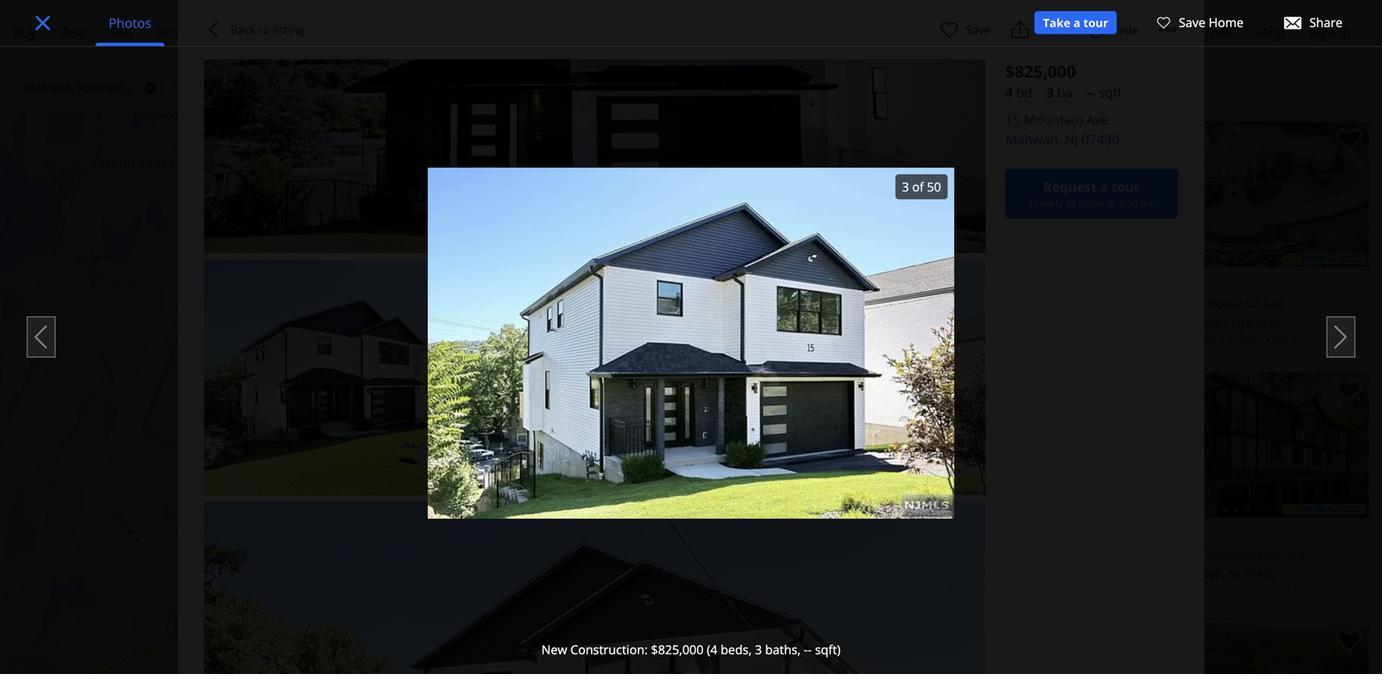 Task type: locate. For each thing, give the bounding box(es) containing it.
: $5,986/mo
[[239, 523, 314, 540]]

international down 10 farmstead rd, mahwah, nj 07430 link
[[1227, 334, 1290, 345]]

view larger view of the 1 photo of this home image for top view larger view of the 4 photo of this home
[[206, 62, 688, 428]]

1 vertical spatial international
[[828, 585, 891, 596]]

3 up 118
[[785, 296, 792, 311]]

map
[[725, 665, 741, 674]]

keller inside 3512 whittier ct, mahwah, nj 07430 keller williams prosperity realty . listing provided by njmls
[[1084, 585, 1112, 596]]

on
[[831, 381, 843, 394], [831, 632, 843, 645]]

new
[[691, 278, 704, 286], [436, 378, 450, 386], [562, 388, 575, 396]]

3d for 619k
[[416, 376, 424, 384]]

0 horizontal spatial of
[[659, 665, 667, 674]]

. down the 3512 whittier ct, mahwah, nj 07430 'link'
[[1231, 585, 1233, 596]]

4
[[1006, 84, 1013, 101], [702, 444, 717, 480], [574, 474, 581, 490], [711, 642, 718, 658]]

chevron left image
[[787, 185, 806, 204], [534, 363, 554, 383], [787, 436, 806, 455]]

07430 inside the 118 grove st, mahwah, nj 07430 keller williams park views . listing provided by njmls
[[926, 316, 959, 331]]

0 horizontal spatial chevron left image
[[28, 324, 54, 351]]

2 3 ba from the top
[[827, 547, 850, 562]]

3 inside photos tab panel
[[902, 179, 909, 195]]

$5,986/mo
[[246, 523, 314, 540]]

1 vertical spatial bds
[[542, 474, 562, 490]]

0 vertical spatial $825,000
[[1006, 60, 1076, 83]]

get
[[343, 523, 366, 540]]

njmls inside 3512 whittier ct, mahwah, nj 07430 keller williams prosperity realty . listing provided by njmls
[[1310, 585, 1335, 596]]

new inside 450k new 590k
[[436, 378, 450, 386]]

williams down grove
[[815, 334, 853, 345]]

$825,000
[[1006, 60, 1076, 83], [204, 443, 317, 478], [651, 642, 704, 658]]

sqft up "--"
[[848, 477, 877, 500]]

0 vertical spatial zillow
[[846, 381, 875, 394]]

0 horizontal spatial 669k link
[[485, 604, 518, 619]]

0 horizontal spatial view larger view of the 2 photo of this home image
[[204, 260, 592, 496]]

825k link
[[588, 187, 634, 202]]

1 vertical spatial new
[[436, 378, 450, 386]]

chevron left image up 419k
[[534, 363, 554, 383]]

property images, use arrow keys to navigate, image 1 of 35 group
[[778, 122, 1071, 271]]

1 horizontal spatial ave,
[[856, 567, 879, 582]]

bds for $675,000
[[795, 296, 814, 311]]

center
[[706, 133, 743, 149]]

view larger view of the 5 photo of this home image
[[939, 248, 1177, 428]]

1 horizontal spatial pm
[[1141, 197, 1156, 210]]

4 for 4 beds
[[702, 444, 717, 480]]

nj right township
[[135, 80, 148, 96]]

2 horizontal spatial $-
[[692, 623, 704, 641]]

1 vertical spatial mahwah
[[613, 494, 660, 509]]

williams inside the 118 grove st, mahwah, nj 07430 keller williams park views . listing provided by njmls
[[815, 334, 853, 345]]

1 horizontal spatial chevron left image
[[204, 20, 224, 39]]

0 horizontal spatial - house for sale
[[896, 296, 980, 311]]

home loans link
[[143, 14, 244, 52]]

0 horizontal spatial tour
[[1084, 15, 1109, 30]]

listing provided by njmls image for 10 farmstead rd, mahwah, nj 07430
[[1284, 253, 1366, 264]]

3 ba up st,
[[827, 296, 850, 311]]

construction down agent finder link
[[267, 76, 330, 89]]

$675,000
[[785, 272, 856, 295]]

1 vertical spatial -- sqft
[[862, 296, 893, 311]]

$-
[[465, 623, 477, 641], [692, 623, 704, 641], [239, 625, 250, 643]]

3 ba
[[827, 296, 850, 311], [827, 547, 850, 562]]

zillow
[[846, 381, 875, 394], [846, 632, 875, 645]]

mahwah, for 15 mountain ave, mahwah, nj 07430
[[882, 567, 931, 582]]

listing
[[273, 22, 304, 37]]

600k
[[408, 375, 429, 387]]

ba inside the map region
[[584, 474, 597, 490]]

. inside 3512 whittier ct, mahwah, nj 07430 keller williams prosperity realty . listing provided by njmls
[[1231, 585, 1233, 596]]

3 ba for 118 grove st, mahwah, nj 07430
[[827, 296, 850, 311]]

1 horizontal spatial keller
[[1084, 585, 1112, 596]]

1 vertical spatial new
[[902, 547, 927, 562]]

ba down $1,100,000
[[584, 474, 597, 490]]

mahwah, up views
[[859, 316, 909, 331]]

nj up 999k
[[417, 477, 433, 500]]

save this home button for 22 malcolm pl, mahwah twp., nj 07430- 1921
[[715, 300, 762, 346]]

3d tour 529k
[[676, 328, 706, 347]]

$825,000 up bd
[[1006, 60, 1076, 83]]

save this home button for 118 grove st, mahwah, nj 07430
[[1024, 122, 1071, 168]]

save right more image at the top of the page
[[1179, 14, 1206, 31]]

share inside 'button'
[[1310, 14, 1343, 31]]

1 vertical spatial at
[[1062, 492, 1071, 506]]

get pre-qualified link
[[343, 522, 454, 541]]

1 horizontal spatial view larger view of the 2 photo of this home image
[[694, 62, 932, 242]]

days right 82
[[805, 632, 828, 645]]

pre-
[[370, 523, 396, 540]]

listing down 118 grove st, mahwah, nj 07430 link
[[906, 334, 930, 345]]

chevron down image
[[330, 81, 343, 95], [434, 81, 448, 95], [589, 81, 602, 95], [717, 81, 730, 95], [816, 81, 830, 95]]

2 house from the left
[[1208, 296, 1242, 311]]

1 horizontal spatial $825,000
[[651, 642, 704, 658]]

2 vertical spatial ba
[[836, 547, 850, 562]]

1 horizontal spatial today
[[1079, 197, 1104, 210]]

price square feet image
[[441, 623, 459, 641]]

1 vertical spatial 2:30
[[1073, 492, 1093, 506]]

new inside new 575k
[[562, 388, 575, 396]]

figure inside photos tab panel
[[428, 168, 955, 552]]

of left use on the left of page
[[659, 665, 667, 674]]

provided down the estate
[[909, 598, 944, 609]]

619k inside 3d tour 619k
[[411, 383, 432, 395]]

remove tag image
[[144, 81, 157, 95]]

0 horizontal spatial $-
[[239, 625, 250, 643]]

listing down the 3512 whittier ct, mahwah, nj 07430 'link'
[[1235, 585, 1260, 596]]

675k link
[[582, 193, 615, 208]]

realty
[[1203, 585, 1231, 596]]

sqft right 82
[[815, 642, 837, 658]]

0 vertical spatial view larger view of the 3 photo of this home image
[[939, 62, 1177, 242]]

863k link
[[627, 270, 660, 285]]

sign in
[[1310, 23, 1351, 41]]

mahwah, up "sotheby's" on the right
[[1180, 316, 1229, 331]]

bds inside the map region
[[542, 474, 562, 490]]

1 vertical spatial ba
[[584, 474, 597, 490]]

50
[[927, 179, 941, 195]]

a inside 'button'
[[1074, 15, 1081, 30]]

figure containing 3
[[428, 168, 955, 552]]

. right realty-
[[1351, 334, 1353, 345]]

property images, use arrow keys to navigate, image 1 of 50 group
[[778, 373, 1071, 522], [778, 624, 1071, 675]]

sqft right "3,297" on the left
[[642, 474, 663, 490]]

mahwah, up pre-
[[342, 477, 412, 500]]

figure
[[428, 168, 955, 552]]

save button
[[940, 20, 991, 39]]

on for 65
[[831, 381, 843, 394]]

1 vertical spatial 3 ba
[[827, 547, 850, 562]]

15 inside $825,000 15 mountain ave, mahwah, nj 07430
[[204, 477, 223, 500]]

tour
[[690, 328, 706, 336], [761, 336, 777, 344], [425, 376, 441, 384], [431, 377, 447, 385], [440, 497, 456, 505]]

1 horizontal spatial of
[[912, 179, 924, 195]]

1 horizontal spatial 669k link
[[567, 659, 600, 674]]

mahwah, for 10 farmstead rd, mahwah, nj 07430
[[1180, 316, 1229, 331]]

advertise
[[1175, 23, 1232, 41]]

property images, use arrow keys to navigate, image 1 of 30 group
[[526, 300, 762, 448]]

save this home image for 22 malcolm pl, mahwah twp., nj 07430- 1921
[[729, 307, 755, 331]]

for up 10 farmstead rd, mahwah, nj 07430 link
[[1245, 296, 1261, 311]]

keller down 3512
[[1084, 585, 1112, 596]]

. inside the 118 grove st, mahwah, nj 07430 keller williams park views . listing provided by njmls
[[901, 334, 904, 345]]

1 on from the top
[[831, 381, 843, 394]]

a inside the request a tour as early as today at 2:30 pm
[[1100, 178, 1108, 196]]

$825,000 inside 'photos' 'dialog'
[[651, 642, 704, 658]]

remove
[[534, 133, 580, 149]]

on for 82
[[831, 632, 843, 645]]

townhouse
[[1201, 547, 1263, 562]]

hoa image
[[667, 623, 685, 641]]

save inside button
[[966, 22, 991, 37]]

zillow for 82 days on zillow
[[846, 632, 875, 645]]

a
[[1074, 15, 1081, 30], [1100, 178, 1108, 196], [719, 665, 723, 674]]

home inside save home button
[[1209, 14, 1244, 31]]

chevron right image
[[1328, 324, 1354, 351], [1341, 436, 1361, 455]]

of for terms
[[659, 665, 667, 674]]

299k
[[480, 633, 502, 646]]

0 vertical spatial chevron left image
[[787, 185, 806, 204]]

. down 118 grove st, mahwah, nj 07430 link
[[901, 334, 904, 345]]

2:30 inside as early as today at 2:30 pm button
[[1073, 492, 1093, 506]]

0 horizontal spatial 15
[[204, 477, 223, 500]]

1 horizontal spatial tour
[[1112, 178, 1140, 196]]

tour for request
[[1112, 178, 1140, 196]]

3 left 50
[[902, 179, 909, 195]]

2 chevron down image from the left
[[434, 81, 448, 95]]

1 vertical spatial view larger view of the 2 photo of this home image
[[204, 260, 592, 496]]

- house for sale up 118 grove st, mahwah, nj 07430 link
[[896, 296, 980, 311]]

1 horizontal spatial :
[[645, 642, 648, 658]]

ago
[[584, 308, 602, 321]]

back to listing link
[[204, 20, 327, 39]]

save this home button inside the map region
[[715, 300, 762, 346]]

3d inside 3d tour 799k
[[752, 336, 759, 344]]

mahwah, for 3512 whittier ct, mahwah, nj 07430 keller williams prosperity realty . listing provided by njmls
[[1176, 567, 1225, 582]]

new inside 'photos' 'dialog'
[[542, 642, 567, 658]]

1 vertical spatial a
[[1100, 178, 1108, 196]]

07430 inside 15 mountain ave, mahwah, nj 07430 link
[[949, 567, 981, 582]]

$- up new construction : $825,000 ( 4 beds, 3 baths, -- sqft )
[[692, 623, 704, 641]]

terms
[[634, 665, 657, 674]]

1 vertical spatial on
[[831, 632, 843, 645]]

ave, down "--"
[[856, 567, 879, 582]]

as early as today at 2:30 pm
[[983, 492, 1111, 506]]

ba
[[836, 296, 850, 311], [584, 474, 597, 490], [836, 547, 850, 562]]

chevron right image for 22 malcolm pl, mahwah twp., nj 07430-1921 image
[[734, 363, 753, 383]]

2 vertical spatial new
[[562, 388, 575, 396]]

mountain up ,
[[1024, 111, 1083, 128]]

669k up the "/sqft"
[[491, 606, 512, 618]]

7.00m link
[[364, 385, 401, 400]]

new 1.10m
[[669, 278, 704, 297]]

tour inside 'button'
[[1084, 15, 1109, 30]]

days
[[805, 381, 828, 394], [805, 632, 828, 645]]

1 vertical spatial keller
[[1084, 585, 1112, 596]]

2:30 down video
[[1119, 197, 1138, 210]]

video walkthrough
[[1100, 130, 1198, 143]]

. down 15 mountain ave, mahwah, nj 07430
[[878, 598, 880, 609]]

2:30 up 3512
[[1073, 492, 1093, 506]]

chevron right image
[[223, 165, 242, 185], [1043, 185, 1062, 204], [1341, 185, 1361, 204], [734, 363, 753, 383]]

pm up 3512
[[1096, 492, 1111, 506]]

0 vertical spatial construction
[[267, 76, 330, 89]]

1 days from the top
[[805, 381, 828, 394]]

for up 118 grove st, mahwah, nj 07430 link
[[940, 296, 955, 311]]

1 horizontal spatial 2:30
[[1119, 197, 1138, 210]]

remove boundary
[[534, 133, 639, 149]]

1 vertical spatial early
[[996, 492, 1018, 506]]

save this home image for 118 grove st, mahwah, nj 07430
[[1038, 128, 1064, 152]]

pm inside the request a tour as early as today at 2:30 pm
[[1141, 197, 1156, 210]]

2 vertical spatial mountain
[[801, 567, 853, 582]]

1 house from the left
[[902, 296, 937, 311]]

5 chevron down image from the left
[[816, 81, 830, 95]]

mahwah, inside the 118 grove st, mahwah, nj 07430 keller williams park views . listing provided by njmls
[[859, 316, 909, 331]]

share
[[1310, 14, 1343, 31], [1037, 22, 1068, 37]]

1 3 ba from the top
[[827, 296, 850, 311]]

2 zillow from the top
[[846, 632, 875, 645]]

zillow right ) on the bottom
[[846, 632, 875, 645]]

home
[[1209, 14, 1244, 31], [155, 23, 192, 41]]

3,297
[[610, 474, 639, 490]]

mountain
[[1024, 111, 1083, 128], [227, 477, 301, 500], [801, 567, 853, 582]]

photos dialog
[[0, 0, 1382, 675]]

njmls inside the 118 grove st, mahwah, nj 07430 keller williams park views . listing provided by njmls
[[980, 334, 1005, 345]]

.
[[901, 334, 904, 345], [1351, 334, 1353, 345], [1231, 585, 1233, 596], [878, 598, 880, 609]]

take
[[1043, 15, 1071, 30]]

sale right the "townhouse"
[[1285, 547, 1306, 562]]

pm inside button
[[1096, 492, 1111, 506]]

a right 'request' in the right top of the page
[[1100, 178, 1108, 196]]

1 zillow from the top
[[846, 381, 875, 394]]

keller inside the 118 grove st, mahwah, nj 07430 keller williams park views . listing provided by njmls
[[785, 334, 813, 345]]

2 vertical spatial $825,000
[[651, 642, 704, 658]]

chevron left image down 65
[[787, 436, 806, 455]]

nj right ,
[[1065, 130, 1079, 148]]

1 vertical spatial . listing provided by njmls
[[878, 598, 982, 609]]

photos tab panel
[[0, 46, 1382, 675]]

early down 'request' in the right top of the page
[[1041, 197, 1063, 210]]

10
[[1084, 316, 1097, 331]]

williams inside 3512 whittier ct, mahwah, nj 07430 keller williams prosperity realty . listing provided by njmls
[[1114, 585, 1152, 596]]

family
[[279, 575, 318, 593]]

nj inside $825,000 15 mountain ave, mahwah, nj 07430
[[417, 477, 433, 500]]

tour for take
[[1084, 15, 1109, 30]]

2 horizontal spatial 15
[[1006, 111, 1021, 128]]

remove boundary button
[[519, 124, 672, 157]]

1 property images, use arrow keys to navigate, image 1 of 50 group from the top
[[778, 373, 1071, 522]]

by down - townhouse for sale
[[1299, 585, 1308, 596]]

0 vertical spatial 15
[[1006, 111, 1021, 128]]

4 inside 'photos' 'dialog'
[[711, 642, 718, 658]]

new
[[242, 76, 264, 89], [902, 547, 927, 562], [542, 642, 567, 658]]

$- left 299k on the bottom of the page
[[465, 623, 477, 641]]

0 vertical spatial today
[[1079, 197, 1104, 210]]

tour inside 3d tour 799k
[[761, 336, 777, 344]]

0 vertical spatial williams
[[815, 334, 853, 345]]

save this home image
[[1038, 128, 1064, 152], [1336, 128, 1363, 152], [729, 307, 755, 331], [1336, 630, 1363, 654]]

chevron left image
[[204, 20, 224, 39], [1085, 185, 1105, 204], [28, 324, 54, 351]]

-- sqft lot
[[692, 575, 747, 593]]

today inside the request a tour as early as today at 2:30 pm
[[1079, 197, 1104, 210]]

ave, down 19.0m link
[[306, 477, 338, 500]]

provided down prominent
[[1111, 347, 1145, 358]]

property images, use arrow keys to navigate, image 1 of 24 group
[[1077, 373, 1369, 522]]

ba left "--"
[[836, 547, 850, 562]]

07430 for 118 grove st, mahwah, nj 07430 keller williams park views . listing provided by njmls
[[926, 316, 959, 331]]

3d inside 3d tour 619k
[[416, 376, 424, 384]]

international inside christie's international real estate group-mahwah/saddle river regional office
[[828, 585, 891, 596]]

tour for 999k
[[440, 497, 456, 505]]

international up office on the bottom right of the page
[[828, 585, 891, 596]]

new inside the new 1.10m
[[691, 278, 704, 286]]

4 for 4 bd
[[1006, 84, 1013, 101]]

a for report
[[719, 665, 723, 674]]

mountain up christie's
[[801, 567, 853, 582]]

bds right 6 on the bottom
[[542, 474, 562, 490]]

$-- zestimate ®
[[239, 623, 328, 643]]

sale up 10 farmstead rd, mahwah, nj 07430 link
[[1264, 296, 1285, 311]]

bds up 118
[[795, 296, 814, 311]]

mail image
[[1283, 13, 1303, 33]]

chevron right image right realty-
[[1328, 324, 1354, 351]]

. listing provided by njmls down the estate
[[878, 598, 982, 609]]

2 on from the top
[[831, 632, 843, 645]]

1 horizontal spatial new
[[562, 388, 575, 396]]

2 horizontal spatial new
[[902, 547, 927, 562]]

a left map
[[719, 665, 723, 674]]

a for request
[[1100, 178, 1108, 196]]

river
[[785, 598, 807, 609]]

save this home image
[[1336, 379, 1363, 403]]

1 vertical spatial 15
[[204, 477, 223, 500]]

07430 inside 10 farmstead rd, mahwah, nj 07430 link
[[1247, 316, 1280, 331]]

4 beds
[[702, 444, 739, 500]]

3d inside 3d tour 999k
[[431, 497, 439, 505]]

0 horizontal spatial a
[[719, 665, 723, 674]]

1 vertical spatial $825,000
[[204, 443, 317, 478]]

0 vertical spatial at
[[1107, 197, 1116, 210]]

2
[[421, 381, 426, 393]]

view larger view of the 1 photo of this home image
[[204, 0, 986, 253], [206, 62, 688, 428]]

construction up group-
[[930, 547, 997, 562]]

on down "regional"
[[831, 632, 843, 645]]

4 inside the map region
[[574, 474, 581, 490]]

4 ba
[[574, 474, 597, 490]]

save inside button
[[1179, 14, 1206, 31]]

0 horizontal spatial save
[[966, 22, 991, 37]]

of inside photos tab panel
[[912, 179, 924, 195]]

bds
[[795, 296, 814, 311], [542, 474, 562, 490], [795, 547, 814, 562]]

save for save home
[[1179, 14, 1206, 31]]

$- right zillow logo
[[239, 625, 250, 643]]

$825,000 up the : $5,986/mo
[[204, 443, 317, 478]]

mountain up the : $5,986/mo
[[227, 477, 301, 500]]

house
[[902, 296, 937, 311], [1208, 296, 1242, 311]]

by down 118 grove st, mahwah, nj 07430 link
[[969, 334, 978, 345]]

2 days from the top
[[805, 632, 828, 645]]

0 horizontal spatial keller
[[785, 334, 813, 345]]

agent finder link
[[244, 14, 342, 52]]

sqft inside 'photos' 'dialog'
[[815, 642, 837, 658]]

1 vertical spatial view larger view of the 4 photo of this home image
[[204, 502, 986, 675]]

of for 3
[[912, 179, 924, 195]]

pm down "video walkthrough"
[[1141, 197, 1156, 210]]

by
[[969, 334, 978, 345], [1147, 347, 1156, 358], [1299, 585, 1308, 596], [946, 598, 955, 609]]

by down group-
[[946, 598, 955, 609]]

1 horizontal spatial . listing provided by njmls
[[1084, 334, 1353, 358]]

$1,100,000
[[533, 451, 617, 473]]

0 vertical spatial property images, use arrow keys to navigate, image 1 of 50 group
[[778, 373, 1071, 522]]

07430 inside 3512 whittier ct, mahwah, nj 07430 keller williams prosperity realty . listing provided by njmls
[[1243, 567, 1276, 582]]

4 inside 4 beds
[[702, 444, 717, 480]]

0 vertical spatial early
[[1041, 197, 1063, 210]]

days for 65
[[805, 381, 828, 394]]

0 horizontal spatial today
[[1033, 492, 1059, 506]]

3d inside 600k 3d tour 619k
[[422, 377, 429, 385]]

0 vertical spatial new
[[691, 278, 704, 286]]

2 horizontal spatial $825,000
[[1006, 60, 1076, 83]]

15 inside 15 mountain ave mahwah , nj 07430
[[1006, 111, 1021, 128]]

finder
[[294, 23, 331, 41]]

house up 10 farmstead rd, mahwah, nj 07430 link
[[1208, 296, 1242, 311]]

chevron right image for 10 farmstead rd, mahwah, nj 07430 image
[[1341, 185, 1361, 204]]

0 vertical spatial days
[[805, 381, 828, 394]]

2 horizontal spatial chevron left image
[[1085, 185, 1105, 204]]

2 - house for sale from the left
[[1201, 296, 1285, 311]]

450k new 590k
[[419, 362, 552, 397]]

2:30 inside the request a tour as early as today at 2:30 pm
[[1119, 197, 1138, 210]]

0 horizontal spatial home
[[155, 23, 192, 41]]

view larger view of the 2 photo of this home image
[[694, 62, 932, 242], [204, 260, 592, 496]]

-- sqft
[[1087, 84, 1122, 101], [862, 296, 893, 311], [848, 444, 877, 500]]

mahwah down 3,297 sqft
[[613, 494, 660, 509]]

15 for 15 mountain ave mahwah , nj 07430
[[1006, 111, 1021, 128]]

heart image
[[940, 20, 959, 39]]

1 vertical spatial days
[[805, 632, 828, 645]]

$825,000 down hoa icon
[[651, 642, 704, 658]]

0 vertical spatial 669k link
[[485, 604, 518, 619]]

zillow down park
[[846, 381, 875, 394]]

1 horizontal spatial at
[[1107, 197, 1116, 210]]

419k
[[529, 393, 550, 405]]

1 horizontal spatial mahwah
[[613, 494, 660, 509]]

nj inside the 118 grove st, mahwah, nj 07430 keller williams park views . listing provided by njmls
[[912, 316, 923, 331]]

2 vertical spatial chevron left image
[[28, 324, 54, 351]]

bds up christie's
[[795, 547, 814, 562]]

1 horizontal spatial a
[[1074, 15, 1081, 30]]

keller for 3512
[[1084, 585, 1112, 596]]

17
[[539, 308, 551, 321]]

419k link
[[523, 392, 556, 407]]

save right heart icon
[[966, 22, 991, 37]]

provided down - townhouse for sale
[[1262, 585, 1297, 596]]

new up 15 mountain ave, mahwah, nj 07430 link
[[902, 547, 927, 562]]

of left 50
[[912, 179, 924, 195]]

house up 118 grove st, mahwah, nj 07430 link
[[902, 296, 937, 311]]

rd,
[[1160, 316, 1177, 331]]

0 horizontal spatial new
[[436, 378, 450, 386]]

0 horizontal spatial williams
[[815, 334, 853, 345]]

provided down 118 grove st, mahwah, nj 07430 link
[[933, 334, 967, 345]]

mountain inside 15 mountain ave mahwah , nj 07430
[[1024, 111, 1083, 128]]

more image
[[1159, 20, 1178, 39]]

mahwah, up realty
[[1176, 567, 1225, 582]]

669k right data
[[573, 660, 594, 673]]

nj down the "townhouse"
[[1228, 567, 1240, 582]]

chevron right image inside property images, use arrow keys to navigate, image 1 of 45 group
[[1341, 185, 1361, 204]]

0 horizontal spatial $825,000
[[204, 443, 317, 478]]

view larger view of the 2 photo of this home image for top view larger view of the 4 photo of this home
[[694, 62, 932, 242]]

0 horizontal spatial mountain
[[227, 477, 301, 500]]

2 horizontal spatial a
[[1100, 178, 1108, 196]]

1 vertical spatial chevron left image
[[1085, 185, 1105, 204]]

mahwah, for 118 grove st, mahwah, nj 07430 keller williams park views . listing provided by njmls
[[859, 316, 909, 331]]

3 ba for 15 mountain ave, mahwah, nj 07430
[[827, 547, 850, 562]]

listing inside 3512 whittier ct, mahwah, nj 07430 keller williams prosperity realty . listing provided by njmls
[[1235, 585, 1260, 596]]

0 vertical spatial new
[[242, 76, 264, 89]]

®
[[319, 623, 328, 638]]

- house for sale up 10 farmstead rd, mahwah, nj 07430 link
[[1201, 296, 1285, 311]]

a right take
[[1074, 15, 1081, 30]]

439k
[[416, 383, 437, 395]]

nj inside 'filters' element
[[135, 80, 148, 96]]

mahwah, up real
[[882, 567, 931, 582]]

chevron right image down save this home icon
[[1341, 436, 1361, 455]]

0 horizontal spatial new
[[242, 76, 264, 89]]

0 horizontal spatial at
[[1062, 492, 1071, 506]]

nj right st,
[[912, 316, 923, 331]]

925k link
[[384, 380, 417, 395]]

375k
[[596, 167, 617, 179]]

by down 'properties' at the right of the page
[[1147, 347, 1156, 358]]

1 vertical spatial view larger view of the 3 photo of this home image
[[598, 260, 986, 496]]

525k
[[568, 629, 590, 641]]

589k
[[560, 651, 581, 664]]

-
[[1087, 84, 1091, 101], [1091, 84, 1095, 101], [862, 296, 866, 311], [866, 296, 869, 311], [896, 296, 899, 311], [1201, 296, 1205, 311], [848, 444, 857, 480], [857, 444, 865, 480], [666, 474, 669, 490], [862, 547, 866, 562], [866, 547, 869, 562], [896, 547, 899, 562], [1194, 547, 1198, 562], [511, 575, 516, 593], [516, 575, 520, 593], [520, 575, 524, 593], [524, 575, 528, 593], [692, 575, 696, 593], [696, 575, 700, 593], [477, 623, 481, 641], [704, 623, 708, 641], [250, 625, 255, 643], [804, 642, 808, 658], [808, 642, 812, 658]]

zillow logo image
[[214, 623, 232, 641]]

1 vertical spatial of
[[659, 665, 667, 674]]

118 grove st, mahwah, nj 07430 image
[[778, 122, 1071, 267]]

chevron right image inside property images, use arrow keys to navigate, image 1 of 30 group
[[734, 363, 753, 383]]

tour inside 3d tour 999k
[[440, 497, 456, 505]]

1 vertical spatial zillow
[[846, 632, 875, 645]]

tour inside the request a tour as early as today at 2:30 pm
[[1112, 178, 1140, 196]]

0 vertical spatial mahwah
[[24, 80, 74, 96]]

$825,000 for $825,000 15 mountain ave, mahwah, nj 07430
[[204, 443, 317, 478]]

home image
[[20, 86, 56, 123]]

report a map error link
[[692, 665, 760, 674]]

mahwah, inside 3512 whittier ct, mahwah, nj 07430 keller williams prosperity realty . listing provided by njmls
[[1176, 567, 1225, 582]]

on right 65
[[831, 381, 843, 394]]

2 horizontal spatial new
[[691, 278, 704, 286]]

tour inside 3d tour 529k
[[690, 328, 706, 336]]

chevron right image inside property images, use arrow keys to navigate, image 1 of 35 group
[[1043, 185, 1062, 204]]

. listing provided by njmls down 10 farmstead rd, mahwah, nj 07430 link
[[1084, 334, 1353, 358]]

view larger view of the 2 photo of this home image for the bottom view larger view of the 4 photo of this home
[[204, 260, 592, 496]]

nj inside 22 malcolm pl, mahwah twp., nj 07430- 1921
[[694, 494, 706, 509]]

3d inside 3d tour 529k
[[681, 328, 689, 336]]

hide image
[[1088, 20, 1107, 39]]

alpine
[[1323, 334, 1351, 345]]

manage rentals link
[[1043, 14, 1163, 52]]

for right the "townhouse"
[[1266, 547, 1282, 562]]

3d for 529k
[[681, 328, 689, 336]]

$825,000 inside $825,000 15 mountain ave, mahwah, nj 07430
[[204, 443, 317, 478]]

view larger view of the 3 photo of this home image
[[939, 62, 1177, 242], [598, 260, 986, 496]]

by inside 3512 whittier ct, mahwah, nj 07430 keller williams prosperity realty . listing provided by njmls
[[1299, 585, 1308, 596]]

3 up error
[[755, 642, 762, 658]]

0 vertical spatial view larger view of the 2 photo of this home image
[[694, 62, 932, 242]]

1 horizontal spatial mountain
[[801, 567, 853, 582]]

0 horizontal spatial :
[[239, 523, 242, 540]]

118 grove st, mahwah, nj 07430 keller williams park views . listing provided by njmls
[[785, 316, 1005, 345]]

1 vertical spatial ave,
[[856, 567, 879, 582]]

$- inside $-- zestimate ®
[[239, 625, 250, 643]]

prominent
[[1084, 334, 1131, 345]]

17 hours ago
[[539, 308, 602, 321]]

nj down - coming soon
[[694, 494, 706, 509]]

save for save
[[966, 22, 991, 37]]

0 horizontal spatial mahwah
[[24, 80, 74, 96]]

chevron left image down price
[[787, 185, 806, 204]]

listing provided by njmls image
[[985, 253, 1067, 264], [1284, 253, 1366, 264], [985, 504, 1067, 515], [1284, 504, 1366, 515]]

view larger view of the 4 photo of this home image
[[694, 248, 932, 428], [204, 502, 986, 675]]

keller down 118
[[785, 334, 813, 345]]

tour inside 3d tour 619k
[[425, 376, 441, 384]]

07430 inside 15 mountain ave mahwah , nj 07430
[[1082, 130, 1120, 148]]

2 vertical spatial new
[[542, 642, 567, 658]]



Task type: describe. For each thing, give the bounding box(es) containing it.
3 chevron down image from the left
[[589, 81, 602, 95]]

share image
[[1011, 20, 1030, 39]]

in
[[497, 575, 508, 593]]

group-
[[944, 585, 976, 596]]

1921
[[533, 514, 559, 529]]

4 bd
[[1006, 84, 1033, 101]]

22
[[533, 494, 546, 509]]

chevron down image
[[684, 640, 695, 652]]

as early as today at 2:30 pm button
[[933, 465, 1161, 514]]

sale up 118 grove st, mahwah, nj 07430 link
[[958, 296, 980, 311]]

07430 inside $825,000 15 mountain ave, mahwah, nj 07430
[[438, 477, 485, 500]]

hide
[[1114, 22, 1139, 37]]

tour inside 600k 3d tour 619k
[[431, 377, 447, 385]]

chevron left image inside property images, use arrow keys to navigate, image 1 of 45 group
[[1085, 185, 1105, 204]]

0 vertical spatial international
[[1227, 334, 1290, 345]]

15 mountain ave, mahwah, nj 07430 image
[[778, 373, 1071, 518]]

minus image
[[725, 635, 743, 652]]

chevron right image for 118 grove st, mahwah, nj 07430 image
[[1043, 185, 1062, 204]]

3,297 sqft
[[610, 474, 663, 490]]

realty-
[[1292, 334, 1323, 345]]

keyboard
[[454, 665, 488, 674]]

1 vertical spatial 669k link
[[567, 659, 600, 674]]

1 chevron down image from the left
[[330, 81, 343, 95]]

twp.,
[[663, 494, 691, 509]]

0 vertical spatial view larger view of the 4 photo of this home image
[[694, 248, 932, 428]]

bds for $1,100,000
[[542, 474, 562, 490]]

map data ©2024 google
[[535, 665, 624, 674]]

ba for $675,000
[[836, 296, 850, 311]]

provided inside the 118 grove st, mahwah, nj 07430 keller williams park views . listing provided by njmls
[[933, 334, 967, 345]]

hours
[[553, 308, 582, 321]]

lot image
[[667, 575, 685, 593]]

mountain for 15 mountain ave mahwah , nj 07430
[[1024, 111, 1083, 128]]

grove
[[808, 316, 840, 331]]

tour for 619k
[[425, 376, 441, 384]]

nj up the estate
[[934, 567, 946, 582]]

3d tour 799k
[[747, 336, 777, 356]]

views
[[877, 334, 901, 345]]

22 malcolm pl, mahwah twp., nj 07430- 1921
[[533, 494, 745, 529]]

save this home button for 10 farmstead rd, mahwah, nj 07430
[[1323, 122, 1369, 168]]

njmls inside ". listing provided by njmls"
[[1158, 347, 1183, 358]]

3d for 999k
[[431, 497, 439, 505]]

sqft up the ave
[[1099, 84, 1122, 101]]

re-center button
[[679, 124, 752, 157]]

by inside the 118 grove st, mahwah, nj 07430 keller williams park views . listing provided by njmls
[[969, 334, 978, 345]]

mahwah township nj
[[24, 80, 148, 96]]

listing down prominent
[[1084, 347, 1109, 358]]

video
[[1103, 130, 1130, 143]]

mahwah/saddle
[[976, 585, 1047, 596]]

: inside 'photos' 'dialog'
[[645, 642, 648, 658]]

575k
[[545, 395, 566, 408]]

415k
[[416, 382, 437, 395]]

beds,
[[721, 642, 752, 658]]

for for 3512 whittier ct, mahwah, nj 07430
[[1266, 547, 1282, 562]]

sqft up the 118 grove st, mahwah, nj 07430 keller williams park views . listing provided by njmls
[[872, 296, 893, 311]]

qualified
[[396, 523, 454, 540]]

new for new construction
[[242, 76, 264, 89]]

3d for 799k
[[752, 336, 759, 344]]

2.30m
[[417, 352, 443, 364]]

- inside the map region
[[666, 474, 669, 490]]

view larger view of the 3 photo of this home image for top view larger view of the 4 photo of this home
[[939, 62, 1177, 242]]

$825,000 15 mountain ave, mahwah, nj 07430
[[204, 443, 485, 500]]

play image
[[1090, 132, 1100, 142]]

regional
[[809, 598, 849, 609]]

listing provided by njmls image for 15 mountain ave, mahwah, nj 07430
[[985, 504, 1067, 515]]

chevron right image inside property images, use arrow keys to navigate, image 1 of 24 group
[[1341, 436, 1361, 455]]

bd
[[1016, 84, 1033, 101]]

williams for grove
[[815, 334, 853, 345]]

township
[[77, 80, 132, 96]]

request
[[1044, 178, 1097, 196]]

close image
[[646, 135, 657, 146]]

home inside home loans link
[[155, 23, 192, 41]]

listing down real
[[882, 598, 907, 609]]

at inside the request a tour as early as today at 2:30 pm
[[1107, 197, 1116, 210]]

close image
[[35, 15, 51, 31]]

buy link
[[2, 14, 48, 52]]

$- for $-- hoa
[[692, 623, 704, 641]]

mahwah
[[1006, 130, 1058, 148]]

chevron left image inside photos tab panel
[[28, 324, 54, 351]]

prosperity
[[1154, 585, 1201, 596]]

properties
[[1133, 334, 1180, 345]]

use
[[669, 665, 682, 674]]

re-center
[[688, 133, 743, 149]]

malcolm
[[549, 494, 595, 509]]

for for 10 farmstead rd, mahwah, nj 07430
[[1245, 296, 1261, 311]]

0 horizontal spatial share
[[1037, 22, 1068, 37]]

3 up grove
[[827, 296, 833, 311]]

new for 575k
[[562, 388, 575, 396]]

real
[[893, 585, 912, 596]]

3 bds
[[785, 296, 814, 311]]

early inside the request a tour as early as today at 2:30 pm
[[1041, 197, 1063, 210]]

825k
[[607, 188, 628, 201]]

hoa
[[711, 623, 740, 641]]

2.50m
[[564, 627, 590, 639]]

new for new construction : $825,000 ( 4 beds, 3 baths, -- sqft )
[[542, 642, 567, 658]]

help
[[1257, 23, 1286, 41]]

take a tour button
[[1035, 11, 1117, 34]]

. listing provided by njmls for ave,
[[878, 598, 982, 609]]

1 vertical spatial construction
[[930, 547, 997, 562]]

999k
[[426, 504, 447, 516]]

19.0m link
[[315, 431, 353, 446]]

82 days on zillow
[[792, 632, 875, 645]]

christie's
[[785, 585, 826, 596]]

nj up 'prominent properties sotheby's international realty-alpine'
[[1232, 316, 1244, 331]]

early inside button
[[996, 492, 1018, 506]]

new for 1.10m
[[691, 278, 704, 286]]

keyboard shortcuts
[[454, 665, 525, 674]]

1.10m
[[669, 285, 695, 297]]

nj inside 15 mountain ave mahwah , nj 07430
[[1065, 130, 1079, 148]]

get pre-qualified
[[343, 523, 454, 540]]

provided inside 3512 whittier ct, mahwah, nj 07430 keller williams prosperity realty . listing provided by njmls
[[1262, 585, 1297, 596]]

share button
[[1283, 13, 1343, 33]]

single family residence
[[239, 575, 384, 593]]

439k link
[[410, 382, 443, 397]]

property images, use arrow keys to navigate, image 1 of 45 group
[[1077, 122, 1369, 271]]

chevron left image for 118 grove st, mahwah, nj 07430
[[787, 185, 806, 204]]

a for take
[[1074, 15, 1081, 30]]

ave, inside $825,000 15 mountain ave, mahwah, nj 07430
[[306, 477, 338, 500]]

map region
[[0, 0, 896, 675]]

realty,
[[549, 512, 580, 523]]

(dec
[[879, 130, 901, 143]]

llc
[[582, 512, 596, 523]]

3 of 50
[[902, 179, 941, 195]]

07430 for 3512 whittier ct, mahwah, nj 07430 keller williams prosperity realty . listing provided by njmls
[[1243, 567, 1276, 582]]

3512 whittier ct, mahwah, nj 07430 image
[[1077, 373, 1369, 518]]

property images, use arrow keys to navigate, image 1 of 21 group
[[1077, 0, 1369, 30]]

keller for 118
[[785, 334, 813, 345]]

619k inside 600k 3d tour 619k
[[417, 384, 438, 396]]

built
[[465, 575, 493, 593]]

error
[[743, 665, 760, 674]]

search image
[[232, 81, 245, 95]]

hammer image
[[441, 575, 459, 593]]

manage
[[1054, 23, 1103, 41]]

319k link
[[615, 245, 648, 260]]

mountain for 15 mountain ave, mahwah, nj 07430
[[801, 567, 853, 582]]

photos
[[109, 14, 151, 32]]

10 farmstead rd, mahwah, nj 07430 image
[[1077, 122, 1369, 267]]

0 horizontal spatial for
[[940, 296, 955, 311]]

main navigation
[[0, 0, 1382, 272]]

15 for 15 mountain ave, mahwah, nj 07430
[[785, 567, 798, 582]]

0 horizontal spatial construction
[[267, 76, 330, 89]]

property images, use arrow keys to navigate, image 1 of 42 group
[[1077, 624, 1369, 675]]

19.0m
[[321, 433, 347, 445]]

zillow for 65 days on zillow
[[846, 381, 875, 394]]

1 - house for sale from the left
[[896, 296, 980, 311]]

07430 for 15 mountain ave, mahwah, nj 07430
[[949, 567, 981, 582]]

,
[[1058, 130, 1062, 148]]

back
[[230, 22, 256, 37]]

2 property images, use arrow keys to navigate, image 1 of 50 group from the top
[[778, 624, 1071, 675]]

at inside button
[[1062, 492, 1071, 506]]

07430 for 10 farmstead rd, mahwah, nj 07430
[[1247, 316, 1280, 331]]

listing inside the 118 grove st, mahwah, nj 07430 keller williams park views . listing provided by njmls
[[906, 334, 930, 345]]

- inside $-- zestimate ®
[[250, 625, 255, 643]]

save this home button for 3512 whittier ct, mahwah, nj 07430
[[1323, 373, 1369, 419]]

listing provided by njmls image for 118 grove st, mahwah, nj 07430
[[985, 253, 1067, 264]]

days for 82
[[805, 632, 828, 645]]

©2024
[[571, 665, 596, 674]]

--
[[862, 547, 869, 562]]

tour for 529k
[[690, 328, 706, 336]]

clear field image
[[230, 81, 243, 95]]

450k link
[[525, 361, 558, 375]]

0 horizontal spatial 669k
[[491, 606, 512, 618]]

07430-
[[709, 494, 745, 509]]

request a tour as early as today at 2:30 pm
[[1028, 178, 1156, 210]]

new 575k
[[545, 388, 575, 408]]

529k
[[676, 335, 697, 347]]

filters element
[[0, 66, 1382, 111]]

mahwah inside 22 malcolm pl, mahwah twp., nj 07430- 1921
[[613, 494, 660, 509]]

0 vertical spatial :
[[239, 523, 242, 540]]

. listing provided by njmls for rd,
[[1084, 334, 1353, 358]]

zillow logo image
[[625, 20, 757, 49]]

(
[[707, 642, 711, 658]]

plus image
[[725, 592, 743, 609]]

view larger view of the 3 photo of this home image for the bottom view larger view of the 4 photo of this home
[[598, 260, 986, 496]]

tour for 799k
[[761, 336, 777, 344]]

1 vertical spatial chevron left image
[[534, 363, 554, 383]]

22 malcolm pl, mahwah twp., nj 07430-1921 image
[[526, 300, 762, 446]]

3512 whittier ct, mahwah, nj 07430 link
[[1084, 564, 1363, 584]]

1 horizontal spatial 669k
[[573, 660, 594, 673]]

to
[[259, 22, 270, 37]]

view larger view of the 1 photo of this home image for the bottom view larger view of the 4 photo of this home
[[204, 0, 986, 253]]

sale for 10 farmstead rd, mahwah, nj 07430
[[1264, 296, 1285, 311]]

data
[[553, 665, 569, 674]]

rent link
[[48, 14, 99, 52]]

nj inside 3512 whittier ct, mahwah, nj 07430 keller williams prosperity realty . listing provided by njmls
[[1228, 567, 1240, 582]]

15 mountain ave, mahwah, nj 07430
[[785, 567, 981, 582]]

sale for 3512 whittier ct, mahwah, nj 07430
[[1285, 547, 1306, 562]]

0 vertical spatial -- sqft
[[1087, 84, 1122, 101]]

$24,000
[[840, 130, 877, 143]]

2 vertical spatial bds
[[795, 547, 814, 562]]

$825,000 for $825,000
[[1006, 60, 1076, 83]]

118
[[785, 316, 805, 331]]

sqft inside the map region
[[642, 474, 663, 490]]

today inside button
[[1033, 492, 1059, 506]]

heart image
[[1157, 15, 1171, 30]]

google image
[[4, 653, 58, 675]]

4 for 4 ba
[[574, 474, 581, 490]]

mahwah, inside $825,000 15 mountain ave, mahwah, nj 07430
[[342, 477, 412, 500]]

ba for $1,100,000
[[584, 474, 597, 490]]

4 chevron down image from the left
[[717, 81, 730, 95]]

sign in link
[[1299, 14, 1363, 52]]

house type image
[[214, 575, 232, 593]]

$- for $--/sqft
[[465, 623, 477, 641]]

0 vertical spatial chevron right image
[[1328, 324, 1354, 351]]

save this home image for 10 farmstead rd, mahwah, nj 07430
[[1336, 128, 1363, 152]]

675k
[[588, 195, 609, 207]]

3 left "--"
[[827, 547, 833, 562]]

chevron left image for 15 mountain ave, mahwah, nj 07430
[[787, 436, 806, 455]]

williams for whittier
[[1114, 585, 1152, 596]]

2 vertical spatial -- sqft
[[848, 444, 877, 500]]

- coming soon
[[666, 474, 743, 490]]

sqft left lot
[[704, 575, 727, 593]]

863k
[[633, 271, 654, 283]]

take a tour
[[1043, 15, 1109, 30]]

mahwah inside 'filters' element
[[24, 80, 74, 96]]

mountain inside $825,000 15 mountain ave, mahwah, nj 07430
[[227, 477, 301, 500]]



Task type: vqa. For each thing, say whether or not it's contained in the screenshot.
NEW 1.10M
yes



